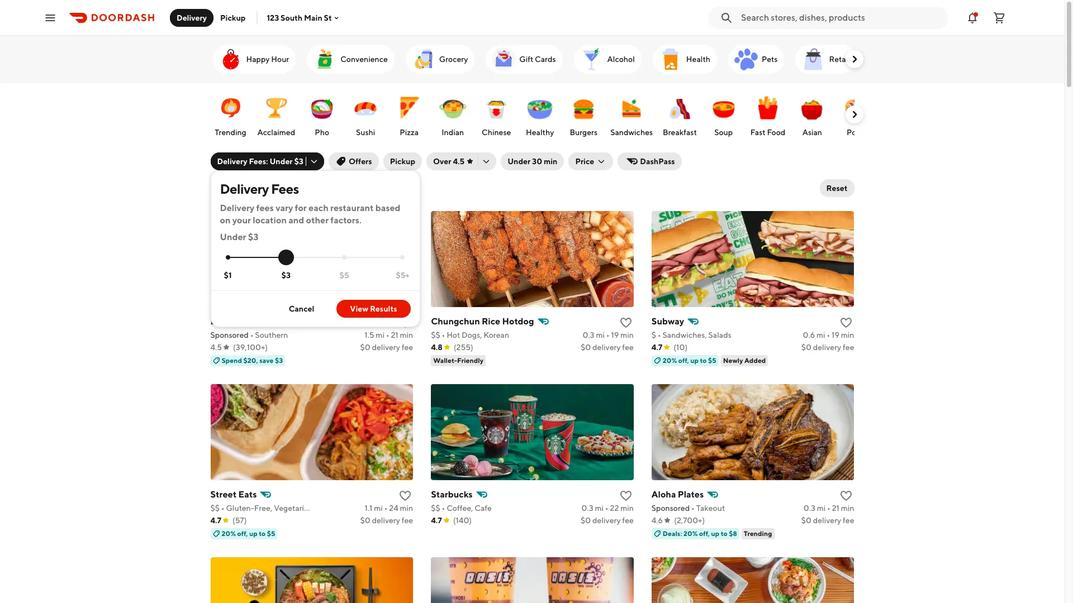 Task type: locate. For each thing, give the bounding box(es) containing it.
delivery for delivery fees
[[220, 181, 269, 197]]

2 horizontal spatial under
[[508, 157, 531, 166]]

to down $$ • gluten-free, vegetarian
[[259, 530, 266, 539]]

$8
[[729, 530, 738, 539]]

$​0 delivery fee for aloha plates
[[802, 517, 855, 526]]

0 horizontal spatial 4.5
[[211, 343, 222, 352]]

$$ for street
[[211, 504, 220, 513]]

offers button
[[329, 153, 379, 171]]

$5+ stars and over image
[[401, 256, 405, 260]]

delivery inside button
[[177, 13, 207, 22]]

fee down 0.3 mi • 19 min
[[623, 343, 634, 352]]

$​0 down 0.3 mi • 21 min
[[802, 517, 812, 526]]

0 horizontal spatial pickup
[[220, 13, 246, 22]]

pickup for rightmost pickup button
[[390, 157, 416, 166]]

1 vertical spatial sponsored
[[652, 504, 690, 513]]

sponsored • southern
[[211, 331, 288, 340]]

1 horizontal spatial 21
[[833, 504, 840, 513]]

$
[[652, 331, 657, 340]]

fee for aloha plates
[[843, 517, 855, 526]]

wallet-friendly
[[434, 357, 484, 365]]

under inside the under 30 min button
[[508, 157, 531, 166]]

0 horizontal spatial trending
[[215, 128, 246, 137]]

4.7 left (57)
[[211, 517, 221, 526]]

trending up delivery fees: under $3
[[215, 128, 246, 137]]

20% off, up to $5 down (57)
[[222, 530, 275, 539]]

20% down (10)
[[663, 357, 677, 365]]

click to add this store to your saved list image
[[840, 317, 854, 330]]

$5+
[[396, 271, 410, 280]]

2 horizontal spatial $5
[[709, 357, 717, 365]]

next button of carousel image right retail icon
[[849, 54, 860, 65]]

delivery
[[177, 13, 207, 22], [217, 157, 247, 166], [220, 181, 269, 197], [220, 203, 255, 214]]

next button of carousel image up poke
[[849, 109, 860, 120]]

hot
[[447, 331, 460, 340]]

health image
[[658, 46, 684, 73]]

1 horizontal spatial trending
[[744, 530, 773, 539]]

trending
[[215, 128, 246, 137], [744, 530, 773, 539]]

$$ up "4.8"
[[431, 331, 441, 340]]

delivery down 1.1 mi • 24 min
[[372, 517, 400, 526]]

click to add this store to your saved list image up 0.3 mi • 19 min
[[620, 317, 633, 330]]

fee down 0.3 mi • 21 min
[[843, 517, 855, 526]]

sponsored for ezell's
[[211, 331, 249, 340]]

and
[[289, 215, 304, 226]]

2 horizontal spatial 20%
[[684, 530, 698, 539]]

click to add this store to your saved list image for plates
[[840, 490, 854, 503]]

retail link
[[796, 45, 857, 74]]

1 vertical spatial trending
[[744, 530, 773, 539]]

to down '$ • sandwiches, salads'
[[700, 357, 707, 365]]

24
[[389, 504, 399, 513]]

coffee,
[[447, 504, 473, 513]]

under left 30
[[508, 157, 531, 166]]

22
[[610, 504, 619, 513]]

4.7 down $
[[652, 343, 663, 352]]

$​0 delivery fee down 1.1 mi • 24 min
[[360, 517, 413, 526]]

0 vertical spatial 21
[[391, 331, 399, 340]]

off, down (10)
[[679, 357, 689, 365]]

pets
[[762, 55, 778, 64]]

added
[[745, 357, 766, 365]]

0.3 mi • 19 min
[[583, 331, 634, 340]]

1 vertical spatial 21
[[833, 504, 840, 513]]

1 horizontal spatial 19
[[832, 331, 840, 340]]

4.7 left "(140)"
[[431, 517, 442, 526]]

1 horizontal spatial pickup
[[390, 157, 416, 166]]

delivery down 1.5 mi • 21 min
[[372, 343, 400, 352]]

30
[[532, 157, 543, 166]]

vegetarian
[[274, 504, 313, 513]]

korean
[[484, 331, 510, 340]]

1.5
[[365, 331, 374, 340]]

aloha
[[652, 490, 676, 501]]

(39,100+)
[[233, 343, 268, 352]]

0 horizontal spatial up
[[249, 530, 258, 539]]

2 19 from the left
[[832, 331, 840, 340]]

dashpass
[[640, 157, 675, 166]]

$​0 delivery fee for starbucks
[[581, 517, 634, 526]]

gift cards link
[[486, 45, 563, 74]]

$​0 delivery fee down 1.5 mi • 21 min
[[360, 343, 413, 352]]

soup
[[715, 128, 733, 137]]

$​0 delivery fee for ezell's famous chicken
[[360, 343, 413, 352]]

$​0 down 0.3 mi • 19 min
[[581, 343, 591, 352]]

fee down 1.1 mi • 24 min
[[402, 517, 413, 526]]

alcohol
[[608, 55, 635, 64]]

(57)
[[233, 517, 247, 526]]

delivery for subway
[[814, 343, 842, 352]]

delivery down 0.6 mi • 19 min
[[814, 343, 842, 352]]

1 horizontal spatial sponsored
[[652, 504, 690, 513]]

$$ for chungchun
[[431, 331, 441, 340]]

21
[[391, 331, 399, 340], [833, 504, 840, 513]]

sponsored down aloha
[[652, 504, 690, 513]]

fee down 0.6 mi • 19 min
[[843, 343, 855, 352]]

1 vertical spatial 20% off, up to $5
[[222, 530, 275, 539]]

0 vertical spatial 4.5
[[453, 157, 465, 166]]

1.1
[[365, 504, 373, 513]]

delivery for chungchun rice hotdog
[[593, 343, 621, 352]]

20% down (57)
[[222, 530, 236, 539]]

mi for subway
[[817, 331, 826, 340]]

19 for chungchun rice hotdog
[[611, 331, 619, 340]]

delivery for aloha plates
[[814, 517, 842, 526]]

123 south main st button
[[267, 13, 341, 22]]

ezell's famous chicken
[[211, 317, 308, 327]]

$​0 delivery fee down 0.6 mi • 19 min
[[802, 343, 855, 352]]

pickup for leftmost pickup button
[[220, 13, 246, 22]]

fee for street eats
[[402, 517, 413, 526]]

notification bell image
[[966, 11, 980, 24]]

delivery for starbucks
[[593, 517, 621, 526]]

(140)
[[453, 517, 472, 526]]

20% down (2,700+)
[[684, 530, 698, 539]]

$$ down street
[[211, 504, 220, 513]]

(255)
[[454, 343, 474, 352]]

2 vertical spatial $5
[[267, 530, 275, 539]]

0 horizontal spatial sponsored
[[211, 331, 249, 340]]

$5 down the $5 stars and over icon on the top of the page
[[340, 271, 349, 280]]

$5 down free,
[[267, 530, 275, 539]]

$​0 for starbucks
[[581, 517, 591, 526]]

next button of carousel image
[[849, 54, 860, 65], [849, 109, 860, 120]]

1 horizontal spatial 4.7
[[431, 517, 442, 526]]

2 next button of carousel image from the top
[[849, 109, 860, 120]]

1 horizontal spatial 20%
[[663, 357, 677, 365]]

19 for subway
[[832, 331, 840, 340]]

under down on
[[220, 232, 246, 243]]

min for chungchun rice hotdog
[[621, 331, 634, 340]]

4.5 inside button
[[453, 157, 465, 166]]

sandwiches,
[[663, 331, 707, 340]]

takeout
[[697, 504, 725, 513]]

1 horizontal spatial up
[[691, 357, 699, 365]]

19 left $
[[611, 331, 619, 340]]

0 vertical spatial sponsored
[[211, 331, 249, 340]]

0 horizontal spatial under
[[220, 232, 246, 243]]

delivery for delivery fees: under $3
[[217, 157, 247, 166]]

1191
[[211, 182, 231, 195]]

1 horizontal spatial off,
[[679, 357, 689, 365]]

gift cards image
[[491, 46, 517, 73]]

0 horizontal spatial 20% off, up to $5
[[222, 530, 275, 539]]

cancel button
[[276, 300, 328, 318]]

1 horizontal spatial $5
[[340, 271, 349, 280]]

pickup button left 123
[[214, 9, 252, 27]]

$​0 down 1.5
[[360, 343, 371, 352]]

click to add this store to your saved list image
[[399, 317, 412, 330], [620, 317, 633, 330], [399, 490, 412, 503], [620, 490, 633, 503], [840, 490, 854, 503]]

1 19 from the left
[[611, 331, 619, 340]]

1.5 mi • 21 min
[[365, 331, 413, 340]]

up
[[691, 357, 699, 365], [249, 530, 258, 539], [712, 530, 720, 539]]

price
[[576, 157, 595, 166]]

fee for chungchun rice hotdog
[[623, 343, 634, 352]]

$​0 down 0.3 mi • 22 min
[[581, 517, 591, 526]]

1 vertical spatial next button of carousel image
[[849, 109, 860, 120]]

delivery for delivery fees vary for each restaurant based on your location and other factors.
[[220, 203, 255, 214]]

spend
[[222, 357, 242, 365]]

pickup
[[220, 13, 246, 22], [390, 157, 416, 166]]

$$
[[431, 331, 441, 340], [211, 504, 220, 513], [431, 504, 441, 513]]

breakfast
[[663, 128, 697, 137]]

alcohol image
[[579, 46, 605, 73]]

trending right $8
[[744, 530, 773, 539]]

$​0 delivery fee for subway
[[802, 343, 855, 352]]

$5 left the newly
[[709, 357, 717, 365]]

$​0 delivery fee down 0.3 mi • 22 min
[[581, 517, 634, 526]]

$​0 delivery fee for street eats
[[360, 517, 413, 526]]

pickup down pizza
[[390, 157, 416, 166]]

0 horizontal spatial 4.7
[[211, 517, 221, 526]]

1 horizontal spatial 20% off, up to $5
[[663, 357, 717, 365]]

starbucks
[[431, 490, 473, 501]]

$​0 for aloha plates
[[802, 517, 812, 526]]

gluten-
[[226, 504, 254, 513]]

under right fees:
[[270, 157, 293, 166]]

up down $$ • gluten-free, vegetarian
[[249, 530, 258, 539]]

$​0 delivery fee down 0.3 mi • 19 min
[[581, 343, 634, 352]]

1191 results
[[211, 182, 268, 195]]

$5 stars and over image
[[342, 256, 347, 260]]

over 4.5 button
[[427, 153, 497, 171]]

price button
[[569, 153, 614, 171]]

1 vertical spatial pickup
[[390, 157, 416, 166]]

20% off, up to $5 down (10)
[[663, 357, 717, 365]]

deals: 20% off, up to $8
[[663, 530, 738, 539]]

0 horizontal spatial 21
[[391, 331, 399, 340]]

grocery link
[[406, 45, 475, 74]]

chungchun
[[431, 317, 480, 327]]

1 next button of carousel image from the top
[[849, 54, 860, 65]]

0 horizontal spatial 19
[[611, 331, 619, 340]]

0 vertical spatial pickup
[[220, 13, 246, 22]]

deals:
[[663, 530, 683, 539]]

4.8
[[431, 343, 443, 352]]

$​0 down 1.1
[[360, 517, 371, 526]]

4.7 for street eats
[[211, 517, 221, 526]]

delivery down 0.3 mi • 19 min
[[593, 343, 621, 352]]

$​0 down 0.6
[[802, 343, 812, 352]]

sandwiches
[[611, 128, 653, 137]]

4.5 right over
[[453, 157, 465, 166]]

2 horizontal spatial 4.7
[[652, 343, 663, 352]]

0 vertical spatial next button of carousel image
[[849, 54, 860, 65]]

click to add this store to your saved list image up 0.3 mi • 21 min
[[840, 490, 854, 503]]

19 right 0.6
[[832, 331, 840, 340]]

results
[[370, 305, 397, 314]]

0 vertical spatial pickup button
[[214, 9, 252, 27]]

0 vertical spatial trending
[[215, 128, 246, 137]]

to
[[700, 357, 707, 365], [259, 530, 266, 539], [721, 530, 728, 539]]

1 horizontal spatial 4.5
[[453, 157, 465, 166]]

$​0 delivery fee
[[360, 343, 413, 352], [581, 343, 634, 352], [802, 343, 855, 352], [360, 517, 413, 526], [581, 517, 634, 526], [802, 517, 855, 526]]

happy hour image
[[217, 46, 244, 73]]

delivery down 0.3 mi • 22 min
[[593, 517, 621, 526]]

$​0 delivery fee down 0.3 mi • 21 min
[[802, 517, 855, 526]]

1 vertical spatial pickup button
[[383, 153, 422, 171]]

to left $8
[[721, 530, 728, 539]]

fee down 1.5 mi • 21 min
[[402, 343, 413, 352]]

fee down 0.3 mi • 22 min
[[623, 517, 634, 526]]

fee
[[402, 343, 413, 352], [623, 343, 634, 352], [843, 343, 855, 352], [402, 517, 413, 526], [623, 517, 634, 526], [843, 517, 855, 526]]

sponsored down ezell's
[[211, 331, 249, 340]]

off,
[[679, 357, 689, 365], [237, 530, 248, 539], [700, 530, 710, 539]]

gift
[[520, 55, 534, 64]]

$5
[[340, 271, 349, 280], [709, 357, 717, 365], [267, 530, 275, 539]]

2 horizontal spatial up
[[712, 530, 720, 539]]

food
[[768, 128, 786, 137]]

pickup left 123
[[220, 13, 246, 22]]

off, down (2,700+)
[[700, 530, 710, 539]]

delivery inside delivery fees vary for each restaurant based on your location and other factors.
[[220, 203, 255, 214]]

over
[[433, 157, 452, 166]]

21 for ezell's famous chicken
[[391, 331, 399, 340]]

retail image
[[801, 46, 827, 73]]

4.7
[[652, 343, 663, 352], [211, 517, 221, 526], [431, 517, 442, 526]]

delivery fees
[[220, 181, 299, 197]]

up left $8
[[712, 530, 720, 539]]

up down '$ • sandwiches, salads'
[[691, 357, 699, 365]]

acclaimed
[[258, 128, 295, 137]]

123 south main st
[[267, 13, 332, 22]]

indian
[[442, 128, 464, 137]]

delivery for ezell's famous chicken
[[372, 343, 400, 352]]

chicken
[[274, 317, 308, 327]]

off, down (57)
[[237, 530, 248, 539]]

grocery image
[[410, 46, 437, 73]]

Store search: begin typing to search for stores available on DoorDash text field
[[742, 11, 942, 24]]

under for under $3
[[220, 232, 246, 243]]

pickup button down pizza
[[383, 153, 422, 171]]

0 horizontal spatial $5
[[267, 530, 275, 539]]

gift cards
[[520, 55, 556, 64]]

click to add this store to your saved list image up 1.5 mi • 21 min
[[399, 317, 412, 330]]

click to add this store to your saved list image up 1.1 mi • 24 min
[[399, 490, 412, 503]]

delivery down 0.3 mi • 21 min
[[814, 517, 842, 526]]

4.5 up spend
[[211, 343, 222, 352]]



Task type: vqa. For each thing, say whether or not it's contained in the screenshot.
restaurant
yes



Task type: describe. For each thing, give the bounding box(es) containing it.
1 vertical spatial 4.5
[[211, 343, 222, 352]]

chungchun rice hotdog
[[431, 317, 534, 327]]

mi for ezell's famous chicken
[[376, 331, 385, 340]]

grocery
[[439, 55, 468, 64]]

acclaimed link
[[255, 89, 298, 140]]

location
[[253, 215, 287, 226]]

0.3 mi • 22 min
[[582, 504, 634, 513]]

$$ • gluten-free, vegetarian
[[211, 504, 313, 513]]

$3 right save
[[275, 357, 283, 365]]

your
[[233, 215, 251, 226]]

(2,700+)
[[675, 517, 705, 526]]

sponsored • takeout
[[652, 504, 725, 513]]

newly
[[724, 357, 744, 365]]

wallet-
[[434, 357, 458, 365]]

$$ down starbucks
[[431, 504, 441, 513]]

click to add this store to your saved list image for famous
[[399, 317, 412, 330]]

over 4.5
[[433, 157, 465, 166]]

view results
[[350, 305, 397, 314]]

convenience
[[341, 55, 388, 64]]

$​0 delivery fee for chungchun rice hotdog
[[581, 343, 634, 352]]

under 30 min button
[[501, 153, 565, 171]]

under 30 min
[[508, 157, 558, 166]]

0 vertical spatial $5
[[340, 271, 349, 280]]

$​0 for street eats
[[360, 517, 371, 526]]

$ • sandwiches, salads
[[652, 331, 732, 340]]

free,
[[254, 504, 272, 513]]

0.3 for chungchun
[[583, 331, 595, 340]]

reset button
[[820, 180, 855, 197]]

0 vertical spatial 20% off, up to $5
[[663, 357, 717, 365]]

1.1 mi • 24 min
[[365, 504, 413, 513]]

click to add this store to your saved list image for eats
[[399, 490, 412, 503]]

happy
[[246, 55, 270, 64]]

1 vertical spatial $5
[[709, 357, 717, 365]]

happy hour link
[[213, 45, 296, 74]]

fee for subway
[[843, 343, 855, 352]]

hotdog
[[503, 317, 534, 327]]

asian
[[803, 128, 823, 137]]

fee for starbucks
[[623, 517, 634, 526]]

pets link
[[729, 45, 785, 74]]

1 horizontal spatial pickup button
[[383, 153, 422, 171]]

delivery fees vary for each restaurant based on your location and other factors.
[[220, 203, 401, 226]]

south
[[281, 13, 303, 22]]

4.7 for subway
[[652, 343, 663, 352]]

click to add this store to your saved list image up 0.3 mi • 22 min
[[620, 490, 633, 503]]

poke
[[847, 128, 866, 137]]

0 items, open order cart image
[[993, 11, 1007, 24]]

famous
[[239, 317, 272, 327]]

delivery fees: under $3
[[217, 157, 304, 166]]

$3 up fees
[[294, 157, 304, 166]]

$​0 for ezell's famous chicken
[[360, 343, 371, 352]]

alcohol link
[[574, 45, 642, 74]]

$3 up cancel button
[[282, 271, 291, 280]]

subway
[[652, 317, 685, 327]]

aloha plates
[[652, 490, 704, 501]]

min for aloha plates
[[842, 504, 855, 513]]

salads
[[709, 331, 732, 340]]

fees
[[271, 181, 299, 197]]

results
[[233, 182, 268, 195]]

plates
[[678, 490, 704, 501]]

open menu image
[[44, 11, 57, 24]]

fast
[[751, 128, 766, 137]]

fees
[[256, 203, 274, 214]]

pets image
[[733, 46, 760, 73]]

21 for aloha plates
[[833, 504, 840, 513]]

vary
[[276, 203, 293, 214]]

health link
[[653, 45, 718, 74]]

min for subway
[[842, 331, 855, 340]]

delivery for street eats
[[372, 517, 400, 526]]

friendly
[[458, 357, 484, 365]]

trending link
[[212, 89, 250, 140]]

each
[[309, 203, 329, 214]]

fee for ezell's famous chicken
[[402, 343, 413, 352]]

newly added
[[724, 357, 766, 365]]

1 horizontal spatial under
[[270, 157, 293, 166]]

dashpass button
[[618, 153, 682, 171]]

convenience link
[[307, 45, 395, 74]]

0 horizontal spatial to
[[259, 530, 266, 539]]

$​0 for subway
[[802, 343, 812, 352]]

sponsored for aloha
[[652, 504, 690, 513]]

click to add this store to your saved list image for rice
[[620, 317, 633, 330]]

pizza
[[400, 128, 419, 137]]

min for ezell's famous chicken
[[400, 331, 413, 340]]

on
[[220, 215, 231, 226]]

ezell's
[[211, 317, 238, 327]]

$1 stars and over image
[[226, 256, 230, 260]]

0 horizontal spatial pickup button
[[214, 9, 252, 27]]

min for street eats
[[400, 504, 413, 513]]

$$ • coffee, cafe
[[431, 504, 492, 513]]

mi for starbucks
[[595, 504, 604, 513]]

2 horizontal spatial to
[[721, 530, 728, 539]]

delivery for delivery
[[177, 13, 207, 22]]

restaurant
[[331, 203, 374, 214]]

$3 down your
[[248, 232, 259, 243]]

cancel
[[289, 305, 315, 314]]

convenience image
[[312, 46, 338, 73]]

burgers
[[570, 128, 598, 137]]

0 horizontal spatial 20%
[[222, 530, 236, 539]]

0.6
[[803, 331, 816, 340]]

2 horizontal spatial off,
[[700, 530, 710, 539]]

4.7 for starbucks
[[431, 517, 442, 526]]

mi for aloha plates
[[817, 504, 826, 513]]

for
[[295, 203, 307, 214]]

pho
[[315, 128, 329, 137]]

street eats
[[211, 490, 257, 501]]

$20,
[[244, 357, 258, 365]]

reset
[[827, 184, 848, 193]]

mi for street eats
[[374, 504, 383, 513]]

0.3 for aloha
[[804, 504, 816, 513]]

fees:
[[249, 157, 268, 166]]

based
[[376, 203, 401, 214]]

$​0 for chungchun rice hotdog
[[581, 343, 591, 352]]

min for starbucks
[[621, 504, 634, 513]]

factors.
[[331, 215, 362, 226]]

0.3 mi • 21 min
[[804, 504, 855, 513]]

under $3
[[220, 232, 259, 243]]

main
[[304, 13, 323, 22]]

rice
[[482, 317, 501, 327]]

min inside the under 30 min button
[[544, 157, 558, 166]]

mi for chungchun rice hotdog
[[596, 331, 605, 340]]

under for under 30 min
[[508, 157, 531, 166]]

other
[[306, 215, 329, 226]]

save
[[260, 357, 274, 365]]

0 horizontal spatial off,
[[237, 530, 248, 539]]

chinese
[[482, 128, 511, 137]]

cards
[[535, 55, 556, 64]]

1 horizontal spatial to
[[700, 357, 707, 365]]

4.6
[[652, 517, 663, 526]]



